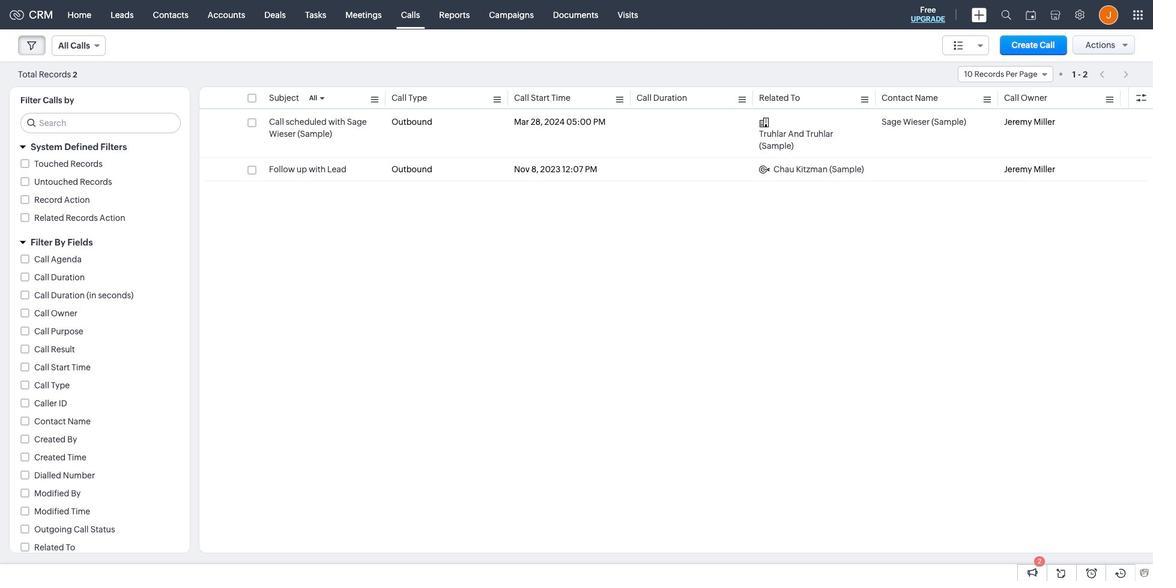 Task type: vqa. For each thing, say whether or not it's contained in the screenshot.
'CRM' link
no



Task type: describe. For each thing, give the bounding box(es) containing it.
Search text field
[[21, 114, 180, 133]]

create menu element
[[965, 0, 994, 29]]

create menu image
[[972, 8, 987, 22]]

profile image
[[1100, 5, 1119, 24]]

logo image
[[10, 10, 24, 20]]



Task type: locate. For each thing, give the bounding box(es) containing it.
row group
[[199, 111, 1153, 181]]

none field the size
[[943, 35, 989, 55]]

search image
[[1002, 10, 1012, 20]]

profile element
[[1092, 0, 1126, 29]]

calendar image
[[1026, 10, 1036, 20]]

navigation
[[1094, 65, 1136, 83]]

None field
[[52, 35, 106, 56], [943, 35, 989, 55], [958, 66, 1054, 82], [52, 35, 106, 56], [958, 66, 1054, 82]]

size image
[[954, 40, 964, 51]]

search element
[[994, 0, 1019, 29]]



